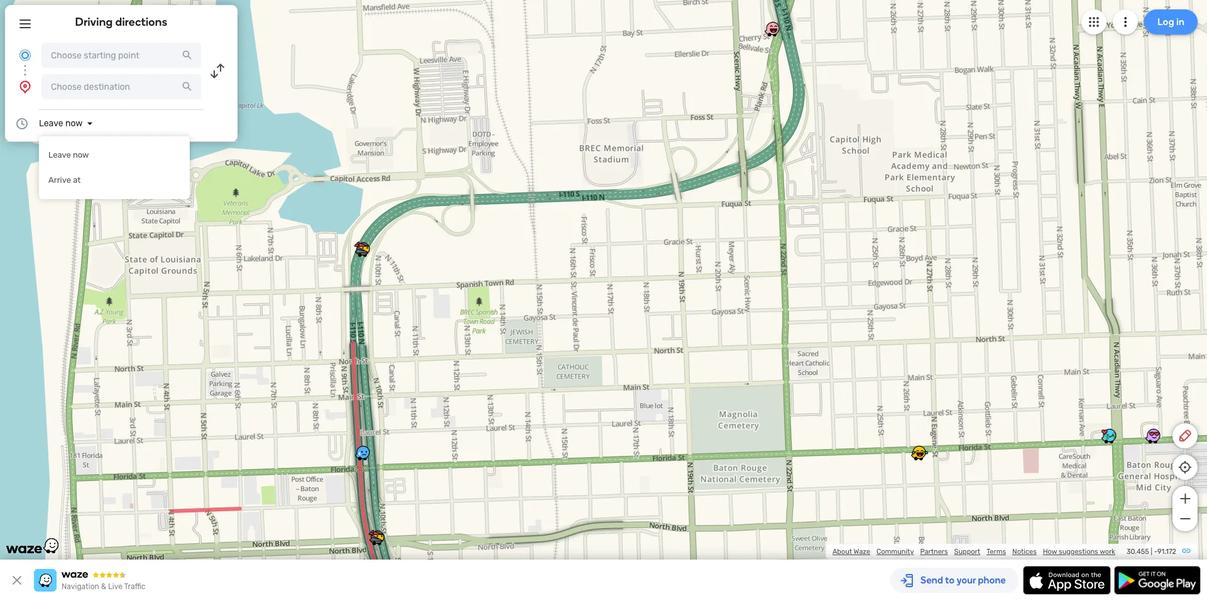 Task type: locate. For each thing, give the bounding box(es) containing it.
at
[[73, 175, 81, 185]]

location image
[[18, 79, 33, 94]]

driving
[[75, 15, 113, 29]]

leave inside option
[[48, 150, 71, 160]]

leave now right clock "icon"
[[39, 118, 83, 129]]

terms link
[[987, 548, 1006, 556]]

support
[[955, 548, 981, 556]]

about waze community partners support terms notices how suggestions work
[[833, 548, 1116, 556]]

1 vertical spatial now
[[73, 150, 89, 160]]

link image
[[1182, 546, 1192, 556]]

leave now option
[[39, 143, 190, 168]]

|
[[1151, 548, 1153, 556]]

leave
[[39, 118, 63, 129], [48, 150, 71, 160]]

1 vertical spatial leave now
[[48, 150, 89, 160]]

leave now up arrive at
[[48, 150, 89, 160]]

directions
[[115, 15, 167, 29]]

leave right clock "icon"
[[39, 118, 63, 129]]

1 vertical spatial leave
[[48, 150, 71, 160]]

current location image
[[18, 48, 33, 63]]

partners
[[921, 548, 948, 556]]

notices link
[[1013, 548, 1037, 556]]

91.172
[[1158, 548, 1177, 556]]

leave now
[[39, 118, 83, 129], [48, 150, 89, 160]]

how
[[1043, 548, 1057, 556]]

leave up arrive
[[48, 150, 71, 160]]

-
[[1155, 548, 1158, 556]]

now up leave now option
[[65, 118, 83, 129]]

suggestions
[[1059, 548, 1099, 556]]

live
[[108, 583, 122, 591]]

now up 'at'
[[73, 150, 89, 160]]

clock image
[[14, 116, 30, 131]]

pencil image
[[1178, 429, 1193, 444]]

Choose starting point text field
[[41, 43, 201, 68]]

&
[[101, 583, 106, 591]]

community
[[877, 548, 914, 556]]

notices
[[1013, 548, 1037, 556]]

about
[[833, 548, 852, 556]]

now
[[65, 118, 83, 129], [73, 150, 89, 160]]



Task type: describe. For each thing, give the bounding box(es) containing it.
leave now inside option
[[48, 150, 89, 160]]

partners link
[[921, 548, 948, 556]]

30.455
[[1127, 548, 1150, 556]]

arrive at option
[[39, 168, 190, 193]]

work
[[1100, 548, 1116, 556]]

support link
[[955, 548, 981, 556]]

arrive at
[[48, 175, 81, 185]]

0 vertical spatial now
[[65, 118, 83, 129]]

terms
[[987, 548, 1006, 556]]

30.455 | -91.172
[[1127, 548, 1177, 556]]

community link
[[877, 548, 914, 556]]

Choose destination text field
[[41, 74, 201, 99]]

traffic
[[124, 583, 145, 591]]

zoom in image
[[1178, 492, 1193, 507]]

zoom out image
[[1178, 512, 1193, 527]]

navigation & live traffic
[[62, 583, 145, 591]]

driving directions
[[75, 15, 167, 29]]

now inside option
[[73, 150, 89, 160]]

x image
[[9, 573, 25, 588]]

arrive
[[48, 175, 71, 185]]

navigation
[[62, 583, 99, 591]]

0 vertical spatial leave now
[[39, 118, 83, 129]]

about waze link
[[833, 548, 871, 556]]

how suggestions work link
[[1043, 548, 1116, 556]]

waze
[[854, 548, 871, 556]]

0 vertical spatial leave
[[39, 118, 63, 129]]



Task type: vqa. For each thing, say whether or not it's contained in the screenshot.
road closed icon to the middle
no



